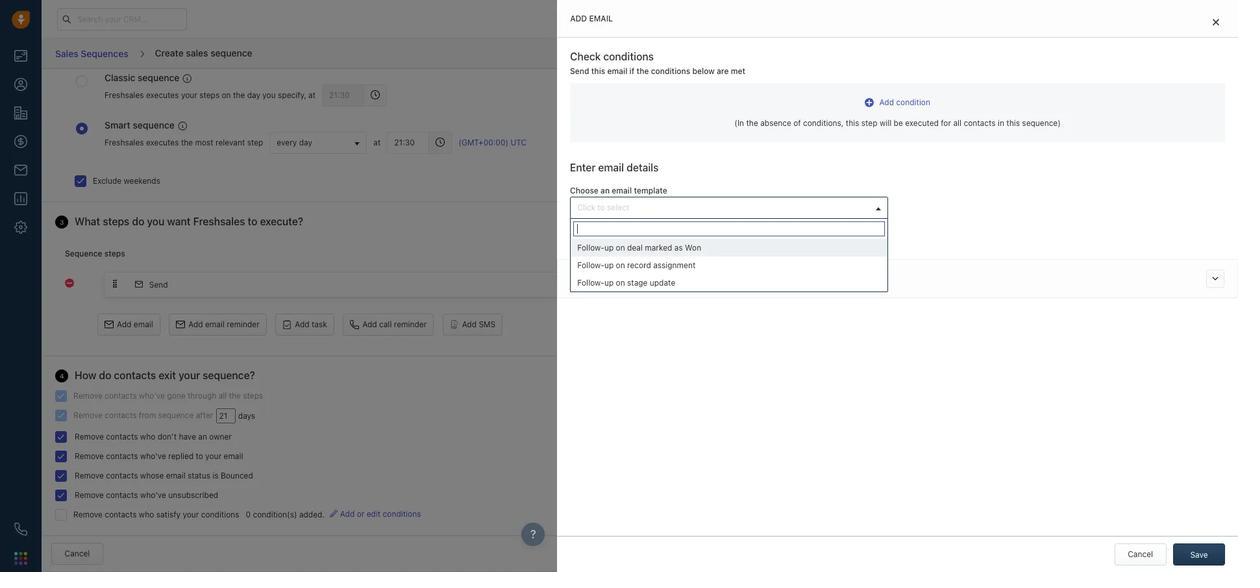 Task type: describe. For each thing, give the bounding box(es) containing it.
up for follow-up on stage update
[[605, 278, 614, 287]]

0
[[246, 510, 251, 520]]

remove contacts who satisfy your conditions
[[73, 510, 239, 520]]

0 horizontal spatial step
[[247, 138, 263, 147]]

2 reminder, from the left
[[1170, 116, 1204, 126]]

freshsales for classic
[[105, 90, 144, 100]]

follow- for follow-up on deal marked as won
[[577, 243, 605, 252]]

freshsales for smart
[[105, 138, 144, 147]]

2 horizontal spatial sales
[[994, 82, 1016, 94]]

remove for remove contacts who satisfy your conditions
[[73, 510, 103, 520]]

remove contacts who don't have an owner
[[75, 432, 232, 442]]

is inside a sales sequence is a series of steps you can set up to nurture contacts in the crm. a step can be an email, task, call reminder, email reminder, or sms. once your steps are lined up, the crm executes them automatically for you.
[[1019, 105, 1025, 115]]

contacts for remove contacts who've gone through all the steps
[[105, 391, 137, 401]]

<span class=" ">sales reps can use this for prospecting and account-based selling e.g. following up with event attendees</span> image
[[178, 121, 187, 130]]

up for follow-up on record assignment
[[605, 260, 614, 270]]

remove contacts who've unsubscribed
[[75, 490, 218, 500]]

add email reminder button
[[169, 314, 267, 336]]

1 horizontal spatial a
[[989, 116, 994, 126]]

the up relevant
[[233, 90, 245, 100]]

have
[[179, 432, 196, 442]]

of inside a sales sequence is a series of steps you can set up to nurture contacts in the crm. a step can be an email, task, call reminder, email reminder, or sms. once your steps are lined up, the crm executes them automatically for you.
[[1058, 105, 1066, 115]]

email up check
[[589, 14, 613, 23]]

add email inside add email "button"
[[117, 319, 153, 329]]

to left execute?
[[248, 215, 258, 227]]

condition
[[896, 98, 931, 107]]

up,
[[1070, 127, 1082, 137]]

status
[[188, 471, 210, 481]]

the down task,
[[1084, 127, 1096, 137]]

advanced
[[571, 273, 614, 283]]

2 vertical spatial an
[[198, 432, 207, 442]]

add condition link
[[865, 98, 931, 107]]

reminder for add call reminder
[[394, 319, 427, 329]]

create email template
[[585, 222, 665, 232]]

you inside a sales sequence is a series of steps you can set up to nurture contacts in the crm. a step can be an email, task, call reminder, email reminder, or sms. once your steps are lined up, the crm executes them automatically for you.
[[1090, 105, 1103, 115]]

gone
[[167, 391, 185, 401]]

what steps do you want freshsales to execute?
[[75, 215, 303, 227]]

executed
[[905, 118, 939, 128]]

who've for gone
[[139, 391, 165, 401]]

this inside check conditions send this email if the conditions below are met
[[592, 66, 606, 76]]

specify,
[[278, 90, 306, 100]]

create sales sequence
[[155, 47, 252, 58]]

exclude weekends
[[93, 176, 160, 185]]

how
[[75, 370, 96, 381]]

1 horizontal spatial an
[[601, 186, 610, 196]]

add or edit conditions link
[[330, 509, 421, 519]]

settings
[[646, 273, 685, 283]]

(gmt+00:00)
[[459, 138, 509, 147]]

sales sequences link
[[55, 43, 129, 64]]

steps up sequence steps
[[103, 215, 129, 227]]

0 horizontal spatial is
[[213, 471, 219, 481]]

4
[[60, 372, 64, 380]]

stage
[[627, 278, 648, 287]]

enter email details
[[570, 162, 659, 174]]

how do contacts exit your sequence?
[[75, 370, 255, 381]]

conditions up if in the right of the page
[[604, 51, 654, 62]]

cancel for the right cancel button
[[1128, 549, 1153, 559]]

contacts for remove contacts whose email status is bounced
[[106, 471, 138, 481]]

steps right the sequence
[[104, 248, 125, 258]]

freshworks switcher image
[[14, 552, 27, 565]]

check conditions send this email if the conditions below are met
[[570, 51, 746, 76]]

steps down create sales sequence
[[200, 90, 220, 100]]

1 horizontal spatial step
[[862, 118, 878, 128]]

sales for create
[[186, 47, 208, 58]]

on up relevant
[[222, 90, 231, 100]]

follow-up on record assignment
[[577, 260, 696, 270]]

owner
[[209, 432, 232, 442]]

sequences?
[[1019, 82, 1070, 94]]

who for don't
[[140, 432, 155, 442]]

your down <span class=" ">sales reps can use this for weekly check-ins with leads and to run renewal campaigns e.g. renewing a contract</span> icon
[[181, 90, 197, 100]]

follow-up on stage update option
[[571, 274, 888, 291]]

what are sales sequences?
[[953, 82, 1070, 94]]

sales for a
[[960, 105, 979, 115]]

1 vertical spatial can
[[1015, 116, 1028, 126]]

add task button
[[275, 314, 334, 336]]

2 vertical spatial freshsales
[[193, 215, 245, 227]]

the left 'most'
[[181, 138, 193, 147]]

1 horizontal spatial cancel button
[[1115, 544, 1167, 566]]

edit
[[367, 509, 381, 519]]

bounced
[[221, 471, 253, 481]]

follow-up on deal marked as won option
[[571, 239, 888, 256]]

in inside dialog
[[998, 118, 1005, 128]]

follow- for follow-up on record assignment
[[577, 260, 605, 270]]

add call reminder
[[362, 319, 427, 329]]

to right "replied"
[[196, 451, 203, 461]]

save
[[1191, 550, 1208, 560]]

0 vertical spatial a
[[953, 105, 958, 115]]

steps down a
[[1014, 127, 1034, 137]]

1 vertical spatial all
[[219, 391, 227, 401]]

them
[[1153, 127, 1171, 137]]

classic sequence
[[105, 72, 179, 83]]

smart
[[105, 119, 130, 130]]

click to select
[[577, 202, 630, 212]]

or inside a sales sequence is a series of steps you can set up to nurture contacts in the crm. a step can be an email, task, call reminder, email reminder, or sms. once your steps are lined up, the crm executes them automatically for you.
[[1206, 116, 1214, 126]]

0 horizontal spatial cancel button
[[51, 543, 103, 565]]

you.
[[965, 138, 981, 148]]

will
[[880, 118, 892, 128]]

up for follow-up on deal marked as won
[[605, 243, 614, 252]]

email,
[[1052, 116, 1074, 126]]

conditions left 0
[[201, 510, 239, 520]]

days
[[238, 411, 255, 421]]

0 vertical spatial template
[[634, 186, 668, 196]]

a
[[1027, 105, 1032, 115]]

phone image
[[14, 523, 27, 536]]

details
[[627, 162, 659, 174]]

sequence?
[[203, 370, 255, 381]]

unsubscribed
[[168, 490, 218, 500]]

relevant
[[216, 138, 245, 147]]

add sms
[[462, 319, 496, 329]]

exclude
[[93, 176, 122, 185]]

contacts left the exit
[[114, 370, 156, 381]]

on for follow-up on record assignment
[[616, 260, 625, 270]]

contacts for remove contacts who satisfy your conditions
[[105, 510, 137, 520]]

sequence
[[65, 248, 102, 258]]

0 vertical spatial can
[[1105, 105, 1119, 115]]

your down owner
[[205, 451, 222, 461]]

every day button
[[270, 132, 367, 154]]

replied
[[168, 451, 194, 461]]

1 horizontal spatial do
[[132, 215, 144, 227]]

on for follow-up on stage update
[[616, 278, 625, 287]]

0 horizontal spatial send
[[149, 280, 168, 289]]

executes for smart sequence
[[146, 138, 179, 147]]

in inside a sales sequence is a series of steps you can set up to nurture contacts in the crm. a step can be an email, task, call reminder, email reminder, or sms. once your steps are lined up, the crm executes them automatically for you.
[[1219, 105, 1225, 115]]

(in
[[735, 118, 744, 128]]

who've for unsubscribed
[[140, 490, 166, 500]]

are inside check conditions send this email if the conditions below are met
[[717, 66, 729, 76]]

1 horizontal spatial you
[[263, 90, 276, 100]]

conditions right edit at left bottom
[[383, 509, 421, 519]]

choose
[[570, 186, 599, 196]]

click to select button
[[570, 196, 888, 219]]

as
[[675, 243, 683, 252]]

nurture
[[1155, 105, 1182, 115]]

conditions left below
[[651, 66, 691, 76]]

sms
[[479, 319, 496, 329]]

remove for remove contacts who've gone through all the steps
[[73, 391, 103, 401]]

contacts up you.
[[964, 118, 996, 128]]

add condition
[[880, 98, 931, 107]]

absence
[[761, 118, 792, 128]]

sequence left <span class=" ">sales reps can use this for weekly check-ins with leads and to run renewal campaigns e.g. renewing a contract</span> icon
[[138, 72, 179, 83]]

automatically
[[1173, 127, 1222, 137]]

the inside check conditions send this email if the conditions below are met
[[637, 66, 649, 76]]

freshsales executes the most relevant step
[[105, 138, 263, 147]]

(gmt+00:00) utc
[[459, 138, 527, 147]]

enter
[[570, 162, 596, 174]]

sequence inside a sales sequence is a series of steps you can set up to nurture contacts in the crm. a step can be an email, task, call reminder, email reminder, or sms. once your steps are lined up, the crm executes them automatically for you.
[[981, 105, 1017, 115]]

email inside check conditions send this email if the conditions below are met
[[608, 66, 628, 76]]

if
[[630, 66, 635, 76]]

choose an email template
[[570, 186, 668, 196]]

want
[[167, 215, 191, 227]]

remove contacts whose email status is bounced
[[75, 471, 253, 481]]

assignment
[[653, 260, 696, 270]]

email inside button
[[205, 319, 225, 329]]

freshsales executes your steps on the day you specify, at
[[105, 90, 316, 100]]

1 reminder, from the left
[[1111, 116, 1146, 126]]

through
[[188, 391, 216, 401]]

your down unsubscribed
[[183, 510, 199, 520]]



Task type: vqa. For each thing, say whether or not it's contained in the screenshot.
Peterson
no



Task type: locate. For each thing, give the bounding box(es) containing it.
for inside dialog
[[941, 118, 951, 128]]

email down "replied"
[[166, 471, 186, 481]]

smart sequence
[[105, 119, 175, 130]]

day inside "button"
[[299, 137, 312, 147]]

1 vertical spatial who
[[139, 510, 154, 520]]

steps up task,
[[1068, 105, 1088, 115]]

who've for replied
[[140, 451, 166, 461]]

of right absence
[[794, 118, 801, 128]]

follow- for follow-up on stage update
[[577, 278, 605, 287]]

what
[[953, 82, 976, 94], [75, 215, 100, 227]]

1 vertical spatial of
[[794, 118, 801, 128]]

dialog
[[557, 0, 1238, 572]]

the right (in
[[747, 118, 758, 128]]

0 vertical spatial who've
[[139, 391, 165, 401]]

None search field
[[574, 221, 885, 236]]

3 follow- from the top
[[577, 278, 605, 287]]

below
[[693, 66, 715, 76]]

list box
[[571, 239, 888, 291]]

on for follow-up on deal marked as won
[[616, 243, 625, 252]]

template up marked
[[633, 222, 665, 232]]

sequence up freshsales executes your steps on the day you specify, at
[[211, 47, 252, 58]]

None text field
[[217, 408, 236, 423]]

Search your CRM... text field
[[57, 8, 187, 30]]

executes down the set
[[1118, 127, 1150, 137]]

what for what steps do you want freshsales to execute?
[[75, 215, 100, 227]]

call
[[1096, 116, 1109, 126], [379, 319, 392, 329]]

add call reminder button
[[343, 314, 434, 336]]

execute?
[[260, 215, 303, 227]]

sales sequences
[[55, 48, 128, 59]]

0 vertical spatial or
[[1206, 116, 1214, 126]]

executes for classic sequence
[[146, 90, 179, 100]]

once
[[974, 127, 994, 137]]

are inside a sales sequence is a series of steps you can set up to nurture contacts in the crm. a step can be an email, task, call reminder, email reminder, or sms. once your steps are lined up, the crm executes them automatically for you.
[[1036, 127, 1048, 137]]

1 horizontal spatial call
[[1096, 116, 1109, 126]]

create for create email template
[[585, 222, 609, 232]]

conditions,
[[803, 118, 844, 128]]

send down check
[[570, 66, 589, 76]]

0 horizontal spatial of
[[794, 118, 801, 128]]

day left specify,
[[247, 90, 260, 100]]

0 condition(s) added.
[[246, 510, 325, 520]]

3
[[60, 218, 64, 226]]

create email template link
[[570, 222, 665, 232]]

for down sms. on the top of the page
[[953, 138, 963, 148]]

who for satisfy
[[139, 510, 154, 520]]

2 horizontal spatial you
[[1090, 105, 1103, 115]]

call inside button
[[379, 319, 392, 329]]

who've
[[139, 391, 165, 401], [140, 451, 166, 461], [140, 490, 166, 500]]

sales up <span class=" ">sales reps can use this for weekly check-ins with leads and to run renewal campaigns e.g. renewing a contract</span> icon
[[186, 47, 208, 58]]

sales up crm.
[[960, 105, 979, 115]]

be
[[1030, 116, 1039, 126], [894, 118, 903, 128]]

email up how do contacts exit your sequence?
[[134, 319, 153, 329]]

2 vertical spatial you
[[147, 215, 165, 227]]

1 horizontal spatial in
[[1219, 105, 1225, 115]]

of up email,
[[1058, 105, 1066, 115]]

follow-up on record assignment option
[[571, 256, 888, 274]]

up right the set
[[1134, 105, 1144, 115]]

1 vertical spatial who've
[[140, 451, 166, 461]]

save button
[[1174, 544, 1225, 566]]

0 vertical spatial are
[[717, 66, 729, 76]]

email down select
[[611, 222, 631, 232]]

0 vertical spatial call
[[1096, 116, 1109, 126]]

a up sms. on the top of the page
[[953, 105, 958, 115]]

for inside a sales sequence is a series of steps you can set up to nurture contacts in the crm. a step can be an email, task, call reminder, email reminder, or sms. once your steps are lined up, the crm executes them automatically for you.
[[953, 138, 963, 148]]

sequences
[[81, 48, 128, 59]]

an
[[1041, 116, 1050, 126], [601, 186, 610, 196], [198, 432, 207, 442]]

who down remove contacts who've unsubscribed
[[139, 510, 154, 520]]

2 vertical spatial sales
[[960, 105, 979, 115]]

lined
[[1050, 127, 1068, 137]]

this left sequence)
[[1007, 118, 1020, 128]]

do
[[132, 215, 144, 227], [99, 370, 111, 381]]

deal
[[627, 243, 643, 252]]

add email up how do contacts exit your sequence?
[[117, 319, 153, 329]]

email up the "bounced"
[[224, 451, 243, 461]]

(gmt+00:00) utc link
[[459, 137, 527, 148]]

send
[[570, 66, 589, 76], [149, 280, 168, 289]]

an up click to select
[[601, 186, 610, 196]]

sales
[[55, 48, 78, 59]]

template down the details
[[634, 186, 668, 196]]

remove for remove contacts who don't have an owner
[[75, 432, 104, 442]]

1 vertical spatial follow-
[[577, 260, 605, 270]]

0 horizontal spatial at
[[309, 90, 316, 100]]

email inside a sales sequence is a series of steps you can set up to nurture contacts in the crm. a step can be an email, task, call reminder, email reminder, or sms. once your steps are lined up, the crm executes them automatically for you.
[[1148, 116, 1167, 126]]

email
[[618, 273, 642, 283]]

task
[[312, 319, 327, 329]]

1 vertical spatial executes
[[1118, 127, 1150, 137]]

all right through
[[219, 391, 227, 401]]

cancel button right freshworks switcher image
[[51, 543, 103, 565]]

1 vertical spatial are
[[978, 82, 992, 94]]

reminder, up automatically
[[1170, 116, 1204, 126]]

1 horizontal spatial day
[[299, 137, 312, 147]]

executes down <span class=" ">sales reps can use this for prospecting and account-based selling e.g. following up with event attendees</span> image
[[146, 138, 179, 147]]

email up them
[[1148, 116, 1167, 126]]

2 vertical spatial who've
[[140, 490, 166, 500]]

satisfy
[[156, 510, 181, 520]]

1 follow- from the top
[[577, 243, 605, 252]]

every
[[277, 137, 297, 147]]

contacts for remove contacts who don't have an owner
[[106, 432, 138, 442]]

up inside follow-up on stage update option
[[605, 278, 614, 287]]

0 vertical spatial you
[[263, 90, 276, 100]]

check
[[570, 51, 601, 62]]

0 vertical spatial day
[[247, 90, 260, 100]]

1 vertical spatial at
[[374, 138, 381, 147]]

can left the set
[[1105, 105, 1119, 115]]

an right have
[[198, 432, 207, 442]]

1 vertical spatial an
[[601, 186, 610, 196]]

is
[[1019, 105, 1025, 115], [213, 471, 219, 481]]

0 vertical spatial add email
[[570, 14, 613, 23]]

1 horizontal spatial all
[[954, 118, 962, 128]]

steps
[[200, 90, 220, 100], [1068, 105, 1088, 115], [1014, 127, 1034, 137], [103, 215, 129, 227], [104, 248, 125, 258], [243, 391, 263, 401]]

0 horizontal spatial can
[[1015, 116, 1028, 126]]

what right 3
[[75, 215, 100, 227]]

up inside a sales sequence is a series of steps you can set up to nurture contacts in the crm. a step can be an email, task, call reminder, email reminder, or sms. once your steps are lined up, the crm executes them automatically for you.
[[1134, 105, 1144, 115]]

dialog containing check conditions
[[557, 0, 1238, 572]]

email up choose an email template
[[599, 162, 624, 174]]

on left stage
[[616, 278, 625, 287]]

step inside a sales sequence is a series of steps you can set up to nurture contacts in the crm. a step can be an email, task, call reminder, email reminder, or sms. once your steps are lined up, the crm executes them automatically for you.
[[996, 116, 1012, 126]]

sequence left <span class=" ">sales reps can use this for prospecting and account-based selling e.g. following up with event attendees</span> image
[[133, 119, 175, 130]]

0 horizontal spatial or
[[357, 509, 365, 519]]

are
[[717, 66, 729, 76], [978, 82, 992, 94], [1036, 127, 1048, 137]]

from
[[139, 410, 156, 420]]

step right relevant
[[247, 138, 263, 147]]

sales
[[186, 47, 208, 58], [994, 82, 1016, 94], [960, 105, 979, 115]]

0 horizontal spatial are
[[717, 66, 729, 76]]

email
[[589, 14, 613, 23], [608, 66, 628, 76], [1148, 116, 1167, 126], [599, 162, 624, 174], [612, 186, 632, 196], [611, 222, 631, 232], [134, 319, 153, 329], [205, 319, 225, 329], [224, 451, 243, 461], [166, 471, 186, 481]]

reminder left add sms button in the left of the page
[[394, 319, 427, 329]]

0 horizontal spatial cancel
[[65, 549, 90, 558]]

up inside follow-up on record assignment 'option'
[[605, 260, 614, 270]]

1 vertical spatial do
[[99, 370, 111, 381]]

to right click
[[598, 202, 605, 212]]

reminder, down the set
[[1111, 116, 1146, 126]]

1 horizontal spatial send
[[570, 66, 589, 76]]

cancel button left the save
[[1115, 544, 1167, 566]]

set
[[1121, 105, 1132, 115]]

add email button
[[97, 314, 160, 336]]

1 vertical spatial what
[[75, 215, 100, 227]]

template
[[634, 186, 668, 196], [633, 222, 665, 232]]

add
[[570, 14, 587, 23], [880, 98, 894, 107], [117, 319, 132, 329], [188, 319, 203, 329], [295, 319, 310, 329], [362, 319, 377, 329], [462, 319, 477, 329], [340, 509, 355, 519]]

an down series
[[1041, 116, 1050, 126]]

1 horizontal spatial is
[[1019, 105, 1025, 115]]

1 vertical spatial create
[[585, 222, 609, 232]]

2 reminder from the left
[[394, 319, 427, 329]]

1 horizontal spatial cancel
[[1128, 549, 1153, 559]]

contacts up remove contacts from sequence after
[[105, 391, 137, 401]]

crm
[[1098, 127, 1115, 137]]

add task
[[295, 319, 327, 329]]

cancel
[[65, 549, 90, 558], [1128, 549, 1153, 559]]

day
[[247, 90, 260, 100], [299, 137, 312, 147]]

contacts for remove contacts who've replied to your email
[[106, 451, 138, 461]]

contacts down remove contacts who don't have an owner
[[106, 451, 138, 461]]

series
[[1034, 105, 1056, 115]]

sales inside a sales sequence is a series of steps you can set up to nurture contacts in the crm. a step can be an email, task, call reminder, email reminder, or sms. once your steps are lined up, the crm executes them automatically for you.
[[960, 105, 979, 115]]

remove for remove contacts whose email status is bounced
[[75, 471, 104, 481]]

update
[[650, 278, 676, 287]]

1 horizontal spatial of
[[1058, 105, 1066, 115]]

be inside a sales sequence is a series of steps you can set up to nurture contacts in the crm. a step can be an email, task, call reminder, email reminder, or sms. once your steps are lined up, the crm executes them automatically for you.
[[1030, 116, 1039, 126]]

weekends
[[124, 176, 160, 185]]

0 vertical spatial all
[[954, 118, 962, 128]]

record
[[627, 260, 651, 270]]

phone element
[[8, 516, 34, 542]]

0 horizontal spatial a
[[953, 105, 958, 115]]

conditions
[[604, 51, 654, 62], [651, 66, 691, 76], [383, 509, 421, 519], [201, 510, 239, 520]]

or
[[1206, 116, 1214, 126], [357, 509, 365, 519]]

email inside "button"
[[134, 319, 153, 329]]

contacts up remove contacts who satisfy your conditions at the left bottom
[[106, 490, 138, 500]]

remove for remove contacts who've unsubscribed
[[75, 490, 104, 500]]

up inside follow-up on deal marked as won option
[[605, 243, 614, 252]]

1 vertical spatial add email
[[117, 319, 153, 329]]

contacts left whose
[[106, 471, 138, 481]]

0 horizontal spatial in
[[998, 118, 1005, 128]]

contacts down remove contacts from sequence after
[[106, 432, 138, 442]]

0 vertical spatial create
[[155, 47, 184, 58]]

on up advanced email settings
[[616, 260, 625, 270]]

the right if in the right of the page
[[637, 66, 649, 76]]

1 vertical spatial is
[[213, 471, 219, 481]]

1 vertical spatial a
[[989, 116, 994, 126]]

2 vertical spatial are
[[1036, 127, 1048, 137]]

freshsales right want
[[193, 215, 245, 227]]

1 vertical spatial day
[[299, 137, 312, 147]]

can down a
[[1015, 116, 1028, 126]]

call inside a sales sequence is a series of steps you can set up to nurture contacts in the crm. a step can be an email, task, call reminder, email reminder, or sms. once your steps are lined up, the crm executes them automatically for you.
[[1096, 116, 1109, 126]]

classic
[[105, 72, 135, 83]]

<span class=" ">sales reps can use this for weekly check-ins with leads and to run renewal campaigns e.g. renewing a contract</span> image
[[183, 74, 192, 83]]

to left nurture
[[1146, 105, 1153, 115]]

remove contacts who've gone through all the steps
[[73, 391, 263, 401]]

0 vertical spatial executes
[[146, 90, 179, 100]]

email up sequence?
[[205, 319, 225, 329]]

add sms button
[[443, 314, 503, 336]]

select
[[607, 202, 630, 212]]

0 vertical spatial at
[[309, 90, 316, 100]]

0 horizontal spatial create
[[155, 47, 184, 58]]

a up once
[[989, 116, 994, 126]]

0 horizontal spatial do
[[99, 370, 111, 381]]

add or edit conditions
[[340, 509, 421, 519]]

in up automatically
[[1219, 105, 1225, 115]]

0 horizontal spatial reminder
[[227, 319, 260, 329]]

send inside check conditions send this email if the conditions below are met
[[570, 66, 589, 76]]

0 horizontal spatial for
[[941, 118, 951, 128]]

0 horizontal spatial what
[[75, 215, 100, 227]]

2 horizontal spatial step
[[996, 116, 1012, 126]]

contacts left the from
[[105, 410, 137, 420]]

freshsales down smart
[[105, 138, 144, 147]]

list box containing follow-up on deal marked as won
[[571, 239, 888, 291]]

1 vertical spatial send
[[149, 280, 168, 289]]

1 horizontal spatial this
[[846, 118, 860, 128]]

all
[[954, 118, 962, 128], [219, 391, 227, 401]]

steps up days
[[243, 391, 263, 401]]

on left deal
[[616, 243, 625, 252]]

all left crm.
[[954, 118, 962, 128]]

this right conditions,
[[846, 118, 860, 128]]

marked
[[645, 243, 672, 252]]

the
[[637, 66, 649, 76], [233, 90, 245, 100], [953, 116, 965, 126], [747, 118, 758, 128], [1084, 127, 1096, 137], [181, 138, 193, 147], [229, 391, 241, 401]]

reminder for add email reminder
[[227, 319, 260, 329]]

create for create sales sequence
[[155, 47, 184, 58]]

follow- inside 'option'
[[577, 260, 605, 270]]

0 vertical spatial who
[[140, 432, 155, 442]]

1 horizontal spatial can
[[1105, 105, 1119, 115]]

an inside a sales sequence is a series of steps you can set up to nurture contacts in the crm. a step can be an email, task, call reminder, email reminder, or sms. once your steps are lined up, the crm executes them automatically for you.
[[1041, 116, 1050, 126]]

1 vertical spatial for
[[953, 138, 963, 148]]

met
[[731, 66, 746, 76]]

your right the exit
[[179, 370, 200, 381]]

what for what are sales sequences?
[[953, 82, 976, 94]]

at
[[309, 90, 316, 100], [374, 138, 381, 147]]

in right once
[[998, 118, 1005, 128]]

reminder inside button
[[227, 319, 260, 329]]

exit
[[159, 370, 176, 381]]

1 vertical spatial freshsales
[[105, 138, 144, 147]]

0 horizontal spatial day
[[247, 90, 260, 100]]

task,
[[1076, 116, 1094, 126]]

email up select
[[612, 186, 632, 196]]

sequence down gone
[[158, 410, 194, 420]]

what up crm.
[[953, 82, 976, 94]]

is right status
[[213, 471, 219, 481]]

to
[[1146, 105, 1153, 115], [598, 202, 605, 212], [248, 215, 258, 227], [196, 451, 203, 461]]

0 vertical spatial freshsales
[[105, 90, 144, 100]]

add inside "button"
[[117, 319, 132, 329]]

2 follow- from the top
[[577, 260, 605, 270]]

the up sms. on the top of the page
[[953, 116, 965, 126]]

1 vertical spatial you
[[1090, 105, 1103, 115]]

executes inside a sales sequence is a series of steps you can set up to nurture contacts in the crm. a step can be an email, task, call reminder, email reminder, or sms. once your steps are lined up, the crm executes them automatically for you.
[[1118, 127, 1150, 137]]

contacts up automatically
[[1184, 105, 1216, 115]]

1 horizontal spatial add email
[[570, 14, 613, 23]]

1 vertical spatial in
[[998, 118, 1005, 128]]

advanced email settings
[[571, 273, 685, 283]]

contacts inside a sales sequence is a series of steps you can set up to nurture contacts in the crm. a step can be an email, task, call reminder, email reminder, or sms. once your steps are lined up, the crm executes them automatically for you.
[[1184, 105, 1216, 115]]

or left edit at left bottom
[[357, 509, 365, 519]]

1 horizontal spatial at
[[374, 138, 381, 147]]

cancel for the leftmost cancel button
[[65, 549, 90, 558]]

1 vertical spatial template
[[633, 222, 665, 232]]

1 horizontal spatial create
[[585, 222, 609, 232]]

on inside 'option'
[[616, 260, 625, 270]]

0 vertical spatial in
[[1219, 105, 1225, 115]]

don't
[[158, 432, 177, 442]]

follow-up on stage update
[[577, 278, 676, 287]]

contacts for remove contacts from sequence after
[[105, 410, 137, 420]]

0 horizontal spatial this
[[592, 66, 606, 76]]

0 vertical spatial send
[[570, 66, 589, 76]]

cancel left the save
[[1128, 549, 1153, 559]]

your inside a sales sequence is a series of steps you can set up to nurture contacts in the crm. a step can be an email, task, call reminder, email reminder, or sms. once your steps are lined up, the crm executes them automatically for you.
[[996, 127, 1012, 137]]

0 horizontal spatial an
[[198, 432, 207, 442]]

contacts
[[1184, 105, 1216, 115], [964, 118, 996, 128], [114, 370, 156, 381], [105, 391, 137, 401], [105, 410, 137, 420], [106, 432, 138, 442], [106, 451, 138, 461], [106, 471, 138, 481], [106, 490, 138, 500], [105, 510, 137, 520]]

are up crm.
[[978, 82, 992, 94]]

remove for remove contacts who've replied to your email
[[75, 451, 104, 461]]

0 vertical spatial is
[[1019, 105, 1025, 115]]

contacts for remove contacts who've unsubscribed
[[106, 490, 138, 500]]

0 horizontal spatial be
[[894, 118, 903, 128]]

or up automatically
[[1206, 116, 1214, 126]]

freshsales down classic
[[105, 90, 144, 100]]

remove contacts who've replied to your email
[[75, 451, 243, 461]]

0 vertical spatial of
[[1058, 105, 1066, 115]]

sequence)
[[1022, 118, 1061, 128]]

0 vertical spatial for
[[941, 118, 951, 128]]

sms.
[[953, 127, 972, 137]]

step right crm.
[[996, 116, 1012, 126]]

1 vertical spatial sales
[[994, 82, 1016, 94]]

0 horizontal spatial add email
[[117, 319, 153, 329]]

added.
[[299, 510, 325, 520]]

condition(s)
[[253, 510, 297, 520]]

up up advanced
[[605, 260, 614, 270]]

close image
[[1213, 18, 1220, 26]]

can
[[1105, 105, 1119, 115], [1015, 116, 1028, 126]]

on
[[222, 90, 231, 100], [616, 243, 625, 252], [616, 260, 625, 270], [616, 278, 625, 287]]

reminder inside button
[[394, 319, 427, 329]]

step left will at the right top of page
[[862, 118, 878, 128]]

up left the 'email'
[[605, 278, 614, 287]]

1 horizontal spatial be
[[1030, 116, 1039, 126]]

to inside dropdown button
[[598, 202, 605, 212]]

create up <span class=" ">sales reps can use this for weekly check-ins with leads and to run renewal campaigns e.g. renewing a contract</span> icon
[[155, 47, 184, 58]]

create down click to select
[[585, 222, 609, 232]]

2 horizontal spatial an
[[1041, 116, 1050, 126]]

utc
[[511, 138, 527, 147]]

send up add email "button"
[[149, 280, 168, 289]]

1 horizontal spatial are
[[978, 82, 992, 94]]

the down sequence?
[[229, 391, 241, 401]]

remove for remove contacts from sequence after
[[73, 410, 103, 420]]

who left don't
[[140, 432, 155, 442]]

1 horizontal spatial for
[[953, 138, 963, 148]]

are left met
[[717, 66, 729, 76]]

you left want
[[147, 215, 165, 227]]

1 reminder from the left
[[227, 319, 260, 329]]

to inside a sales sequence is a series of steps you can set up to nurture contacts in the crm. a step can be an email, task, call reminder, email reminder, or sms. once your steps are lined up, the crm executes them automatically for you.
[[1146, 105, 1153, 115]]

cancel right freshworks switcher image
[[65, 549, 90, 558]]

1 horizontal spatial sales
[[960, 105, 979, 115]]

2 horizontal spatial this
[[1007, 118, 1020, 128]]

0 vertical spatial follow-
[[577, 243, 605, 252]]

at right "every day" "button"
[[374, 138, 381, 147]]

1 horizontal spatial reminder
[[394, 319, 427, 329]]

email left if in the right of the page
[[608, 66, 628, 76]]

add inside button
[[362, 319, 377, 329]]

sales left sequences?
[[994, 82, 1016, 94]]

2 horizontal spatial are
[[1036, 127, 1048, 137]]



